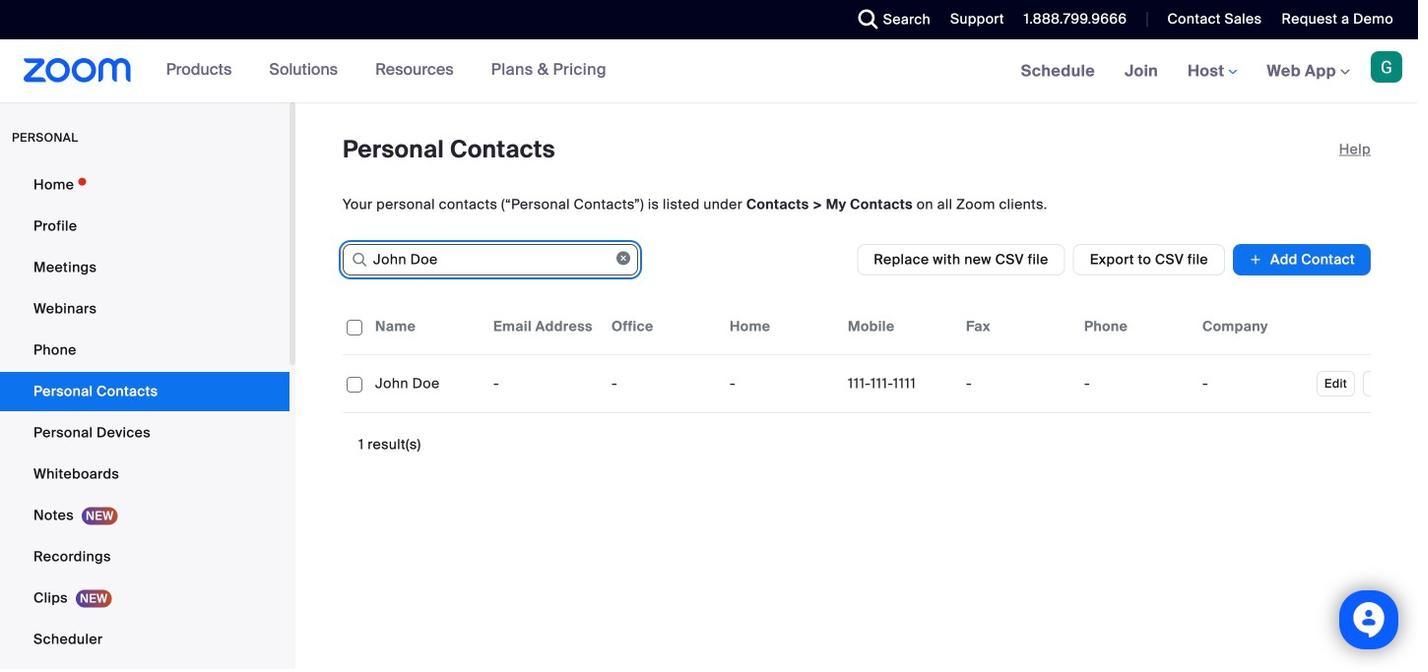 Task type: describe. For each thing, give the bounding box(es) containing it.
product information navigation
[[151, 39, 622, 102]]

1 cell from the left
[[959, 365, 1077, 404]]

zoom logo image
[[24, 58, 132, 83]]

meetings navigation
[[1007, 39, 1419, 104]]

3 cell from the left
[[1195, 365, 1313, 404]]

personal menu menu
[[0, 166, 290, 670]]



Task type: vqa. For each thing, say whether or not it's contained in the screenshot.
CLOSE image on the right of page
no



Task type: locate. For each thing, give the bounding box(es) containing it.
banner
[[0, 39, 1419, 104]]

2 cell from the left
[[1077, 365, 1195, 404]]

application
[[343, 299, 1419, 414]]

cell
[[959, 365, 1077, 404], [1077, 365, 1195, 404], [1195, 365, 1313, 404]]

profile picture image
[[1371, 51, 1403, 83]]

Search Contacts Input text field
[[343, 244, 638, 276]]

add image
[[1249, 250, 1263, 270]]



